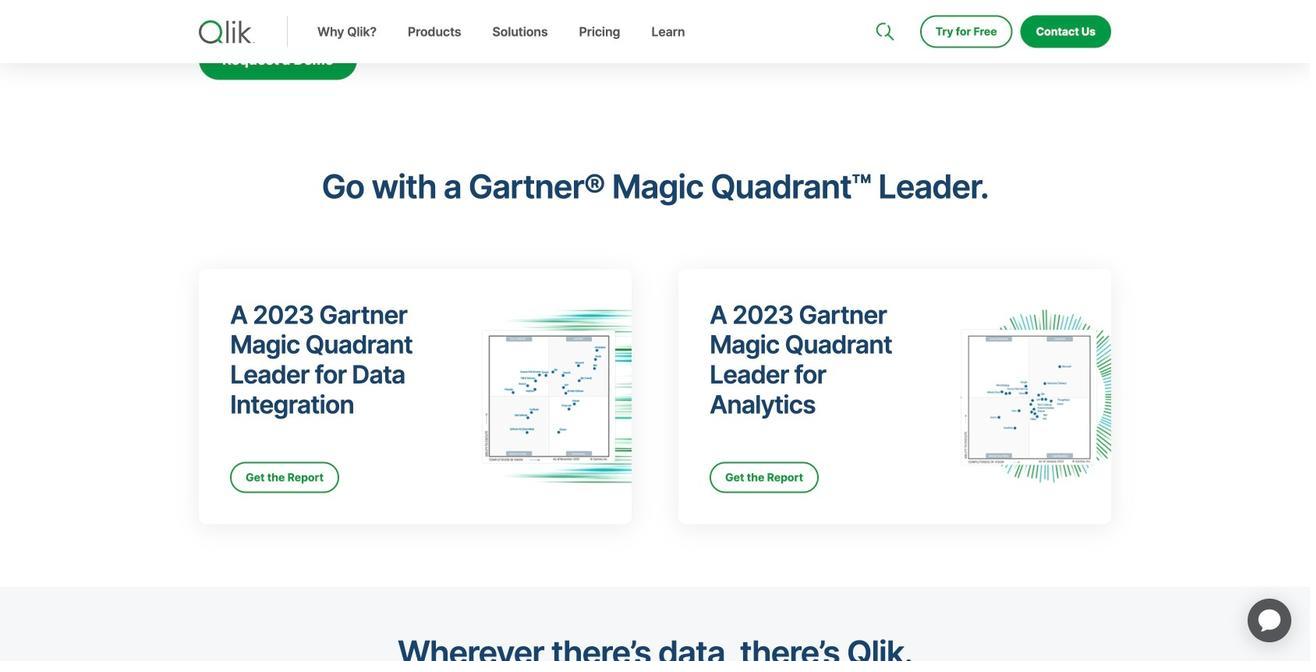 Task type: locate. For each thing, give the bounding box(es) containing it.
support image
[[878, 0, 890, 12]]

login image
[[1062, 0, 1074, 12]]

application
[[1230, 580, 1311, 662]]

qlik image
[[199, 20, 255, 44]]



Task type: vqa. For each thing, say whether or not it's contained in the screenshot.
fintech
no



